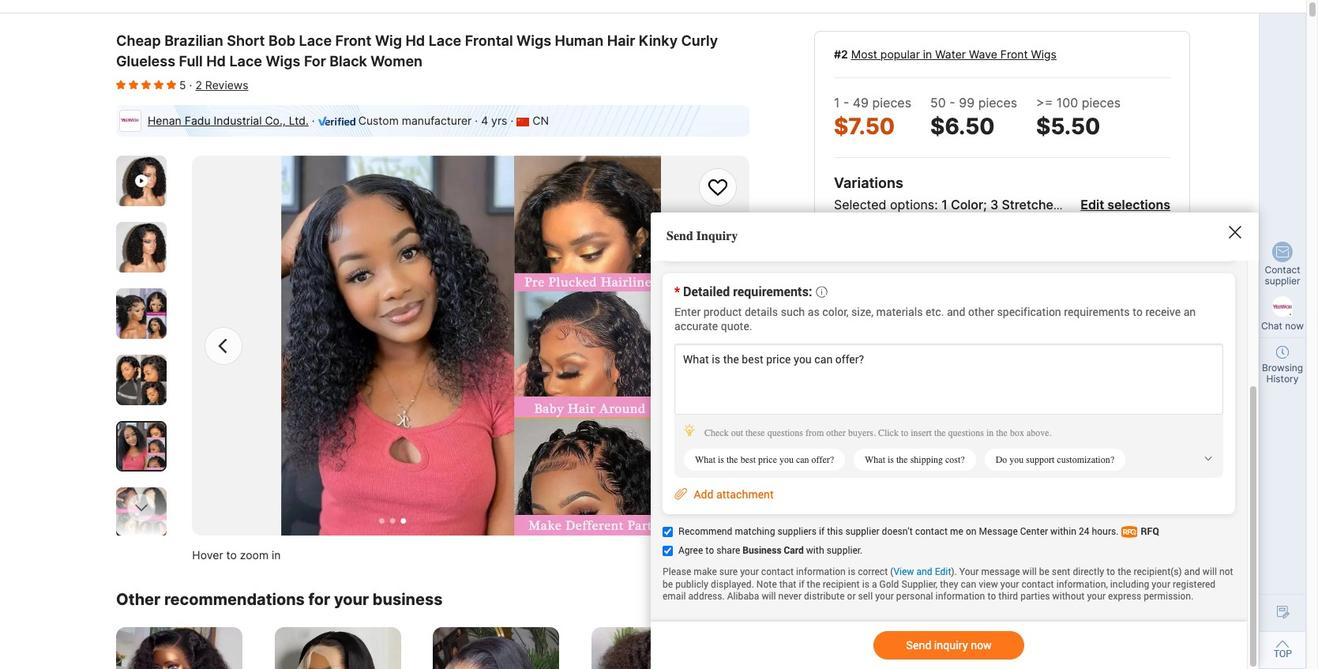 Task type: describe. For each thing, give the bounding box(es) containing it.
for
[[304, 53, 326, 70]]

brazilian
[[164, 32, 223, 49]]

inches for 8 inches
[[1001, 319, 1035, 333]]

browsing
[[1262, 362, 1304, 374]]

payments
[[856, 655, 909, 669]]

arrow down image
[[135, 500, 148, 516]]

kinky
[[639, 32, 678, 49]]

pieces inside >= 100 pieces $5.50
[[1082, 95, 1121, 111]]

0 horizontal spatial details
[[902, 538, 949, 555]]

shipping
[[856, 588, 904, 601]]

>= 100 pieces $5.50
[[1037, 95, 1121, 140]]

front inside cheap brazilian short bob lace front wig hd lace frontal wigs human hair kinky curly glueless full hd lace wigs for black women
[[335, 32, 372, 49]]

0 vertical spatial stretched
[[1002, 197, 1062, 213]]

protection
[[834, 559, 888, 573]]

order
[[1029, 416, 1063, 432]]

first!
[[999, 416, 1026, 432]]

other recommendations for your business
[[116, 591, 443, 609]]

99
[[959, 95, 975, 111]]

4 yrs
[[481, 114, 508, 127]]

full
[[179, 53, 203, 70]]

1 horizontal spatial length
[[1065, 197, 1108, 213]]

samples
[[946, 416, 995, 432]]

henan fadu industrial co., ltd. link
[[148, 114, 309, 127]]

curly
[[681, 32, 718, 49]]

time
[[910, 624, 933, 637]]

custom
[[358, 114, 399, 127]]

glueless
[[116, 53, 175, 70]]

selections
[[1108, 197, 1171, 213]]

4 inches link
[[834, 311, 901, 341]]

membership
[[834, 466, 922, 483]]

zoom
[[240, 549, 269, 562]]

henan fadu industrial co., ltd.
[[148, 114, 309, 127]]

contact for contact supplier to negotiate shipping details enjoy on-time dispatch guarantee
[[858, 609, 900, 623]]

pieces for $7.50
[[873, 95, 912, 111]]

options:
[[890, 197, 938, 213]]

>=
[[1037, 95, 1053, 111]]

6 inches
[[918, 319, 963, 333]]

- for $6.50
[[950, 95, 956, 111]]

contact supplier
[[1265, 264, 1301, 287]]

shipping
[[1014, 609, 1058, 623]]

negotiate
[[961, 609, 1011, 623]]

edit selections
[[1081, 197, 1171, 213]]

black
[[330, 53, 367, 70]]

inquiry
[[697, 229, 738, 243]]

hair
[[607, 32, 636, 49]]

10 inches link
[[1053, 311, 1124, 341]]

reviews
[[205, 78, 249, 92]]

1 horizontal spatial wigs
[[517, 32, 552, 49]]

8 inches link
[[980, 311, 1047, 341]]

manufacturer
[[402, 114, 472, 127]]

- for $7.50
[[844, 95, 850, 111]]

send
[[667, 229, 694, 243]]

selected options: 1 color; 3 stretched length
[[834, 197, 1108, 213]]

sample
[[1067, 416, 1110, 432]]

0 vertical spatial hd
[[406, 32, 425, 49]]

hover
[[192, 549, 223, 562]]

most
[[851, 47, 878, 61]]

1 vertical spatial length
[[890, 291, 928, 304]]

8
[[991, 319, 998, 333]]

hover to zoom in
[[192, 549, 281, 562]]

ltd.
[[289, 114, 309, 127]]

1 vertical spatial 1
[[942, 197, 948, 213]]

$7.50
[[834, 113, 895, 140]]

women
[[371, 53, 423, 70]]

order sample link
[[1029, 416, 1110, 432]]

custom manufacturer
[[358, 114, 472, 127]]

chat now
[[1262, 320, 1304, 332]]

favorite image
[[707, 175, 730, 199]]

business
[[373, 591, 443, 609]]

now
[[1286, 320, 1304, 332]]

to inside the "contact supplier to negotiate shipping details enjoy on-time dispatch guarantee"
[[947, 609, 958, 623]]

co.,
[[265, 114, 286, 127]]

0 vertical spatial to
[[226, 549, 237, 562]]

0 horizontal spatial hd
[[206, 53, 226, 70]]

play fill image
[[135, 173, 148, 189]]

still deciding? get samples first! order sample
[[834, 416, 1110, 432]]

2 horizontal spatial lace
[[429, 32, 462, 49]]

henan
[[148, 114, 182, 127]]

industrial
[[214, 114, 262, 127]]

in for zoom
[[272, 549, 281, 562]]

wave
[[969, 47, 998, 61]]

chat
[[1262, 320, 1283, 332]]



Task type: vqa. For each thing, say whether or not it's contained in the screenshot.
bottommost Color
no



Task type: locate. For each thing, give the bounding box(es) containing it.
1 - from the left
[[844, 95, 850, 111]]

to up dispatch
[[947, 609, 958, 623]]

wig
[[375, 32, 402, 49]]

0 horizontal spatial -
[[844, 95, 850, 111]]

supplier inside the "contact supplier to negotiate shipping details enjoy on-time dispatch guarantee"
[[903, 609, 944, 623]]

front up the 'black'
[[335, 32, 372, 49]]

supplier
[[1265, 275, 1301, 287], [903, 609, 944, 623]]

2 pieces from the left
[[979, 95, 1018, 111]]

cn
[[533, 114, 549, 127]]

length left the selections
[[1065, 197, 1108, 213]]

details up 'with'
[[902, 538, 949, 555]]

protection with
[[834, 559, 914, 573]]

stretched up 4 inches
[[834, 291, 887, 304]]

1 horizontal spatial front
[[1001, 47, 1028, 61]]

inches for 6 inches
[[928, 319, 963, 333]]

contact inside the "contact supplier to negotiate shipping details enjoy on-time dispatch guarantee"
[[858, 609, 900, 623]]

1 vertical spatial details
[[1061, 609, 1096, 623]]

to left zoom
[[226, 549, 237, 562]]

length
[[1065, 197, 1108, 213], [890, 291, 928, 304]]

1 vertical spatial stretched
[[834, 291, 887, 304]]

0 horizontal spatial supplier
[[903, 609, 944, 623]]

inches down stretched length
[[856, 319, 890, 333]]

inches for 10 inches
[[1079, 319, 1113, 333]]

-
[[844, 95, 850, 111], [950, 95, 956, 111]]

0 horizontal spatial pieces
[[873, 95, 912, 111]]

inches for 4 inches
[[856, 319, 890, 333]]

bob
[[269, 32, 296, 49]]

1 vertical spatial contact
[[858, 609, 900, 623]]

wigs up >=
[[1031, 47, 1057, 61]]

in for popular
[[923, 47, 933, 61]]

deciding?
[[860, 416, 917, 432]]

for
[[309, 591, 330, 609]]

front right 'wave'
[[1001, 47, 1028, 61]]

hd right wig
[[406, 32, 425, 49]]

membership benefits
[[834, 466, 983, 483]]

purchase details
[[834, 538, 949, 555]]

4 for 4 yrs
[[481, 114, 488, 127]]

pieces inside 1 - 49 pieces $7.50
[[873, 95, 912, 111]]

supplier for contact supplier
[[1265, 275, 1301, 287]]

list
[[116, 628, 908, 669]]

color;
[[951, 197, 987, 213]]

hd up 2 reviews
[[206, 53, 226, 70]]

details
[[902, 538, 949, 555], [1061, 609, 1096, 623]]

lace
[[299, 32, 332, 49], [429, 32, 462, 49], [229, 53, 262, 70]]

0 vertical spatial 1
[[834, 95, 840, 111]]

cheap
[[116, 32, 161, 49]]

50
[[931, 95, 946, 111]]

in right zoom
[[272, 549, 281, 562]]

inches right 6
[[928, 319, 963, 333]]

contact supplier to negotiate shipping details enjoy on-time dispatch guarantee
[[858, 609, 1096, 637]]

1 horizontal spatial to
[[947, 609, 958, 623]]

1 horizontal spatial contact
[[1265, 264, 1301, 276]]

wigs
[[517, 32, 552, 49], [1031, 47, 1057, 61], [266, 53, 301, 70]]

0 vertical spatial contact
[[1265, 264, 1301, 276]]

- inside 1 - 49 pieces $7.50
[[844, 95, 850, 111]]

1 vertical spatial in
[[272, 549, 281, 562]]

5
[[179, 78, 186, 92]]

0 horizontal spatial front
[[335, 32, 372, 49]]

0 vertical spatial in
[[923, 47, 933, 61]]

details right shipping
[[1061, 609, 1096, 623]]

wigs down bob
[[266, 53, 301, 70]]

2 reviews
[[195, 78, 249, 92]]

stretched right "3"
[[1002, 197, 1062, 213]]

0 vertical spatial details
[[902, 538, 949, 555]]

browsing history
[[1262, 362, 1304, 385]]

4 inches from the left
[[1079, 319, 1113, 333]]

0 horizontal spatial contact
[[858, 609, 900, 623]]

49
[[853, 95, 869, 111]]

pieces
[[873, 95, 912, 111], [979, 95, 1018, 111], [1082, 95, 1121, 111]]

yrs
[[492, 114, 508, 127]]

1 vertical spatial 4
[[845, 319, 853, 333]]

1 horizontal spatial lace
[[299, 32, 332, 49]]

6 inches link
[[907, 311, 974, 341]]

4 down stretched length
[[845, 319, 853, 333]]

cheap brazilian short bob lace front wig hd lace frontal wigs human hair kinky curly glueless full hd lace wigs for black women
[[116, 32, 718, 70]]

get
[[921, 416, 942, 432]]

0 vertical spatial length
[[1065, 197, 1108, 213]]

8 inches
[[991, 319, 1035, 333]]

pieces inside 50 - 99 pieces $6.50
[[979, 95, 1018, 111]]

4 inches
[[845, 319, 890, 333]]

1 vertical spatial hd
[[206, 53, 226, 70]]

1 inside 1 - 49 pieces $7.50
[[834, 95, 840, 111]]

with
[[891, 559, 914, 573]]

wigs right frontal
[[517, 32, 552, 49]]

1 pieces from the left
[[873, 95, 912, 111]]

frontal
[[465, 32, 513, 49]]

0 horizontal spatial wigs
[[266, 53, 301, 70]]

fadu
[[185, 114, 211, 127]]

most popular in  water wave front wigs link
[[851, 47, 1057, 61]]

2 horizontal spatial pieces
[[1082, 95, 1121, 111]]

favorites filling image
[[116, 78, 126, 91], [116, 78, 126, 91], [129, 78, 138, 91], [141, 78, 151, 91], [141, 78, 151, 91], [154, 78, 164, 91], [154, 78, 164, 91]]

human
[[555, 32, 604, 49]]

enjoy
[[858, 624, 886, 637]]

0 horizontal spatial 1
[[834, 95, 840, 111]]

$5.50
[[1037, 113, 1101, 140]]

1 horizontal spatial stretched
[[1002, 197, 1062, 213]]

1 horizontal spatial in
[[923, 47, 933, 61]]

$6.50
[[931, 113, 995, 140]]

contact for contact supplier
[[1265, 264, 1301, 276]]

left image
[[212, 334, 236, 358]]

1 - 49 pieces $7.50
[[834, 95, 912, 140]]

3
[[991, 197, 999, 213]]

1 horizontal spatial 1
[[942, 197, 948, 213]]

edit
[[1081, 197, 1105, 213]]

water
[[936, 47, 966, 61]]

10 inches
[[1064, 319, 1113, 333]]

0 vertical spatial 4
[[481, 114, 488, 127]]

recommendations
[[164, 591, 305, 609]]

1 horizontal spatial -
[[950, 95, 956, 111]]

0 horizontal spatial stretched
[[834, 291, 887, 304]]

details inside the "contact supplier to negotiate shipping details enjoy on-time dispatch guarantee"
[[1061, 609, 1096, 623]]

variations
[[834, 175, 904, 191]]

inches
[[856, 319, 890, 333], [928, 319, 963, 333], [1001, 319, 1035, 333], [1079, 319, 1113, 333]]

- left 49
[[844, 95, 850, 111]]

supplier inside the contact supplier
[[1265, 275, 1301, 287]]

short
[[227, 32, 265, 49]]

contact up chat now
[[1265, 264, 1301, 276]]

length up 6
[[890, 291, 928, 304]]

1 vertical spatial supplier
[[903, 609, 944, 623]]

0 horizontal spatial to
[[226, 549, 237, 562]]

pieces for $6.50
[[979, 95, 1018, 111]]

1 vertical spatial to
[[947, 609, 958, 623]]

contact
[[1265, 264, 1301, 276], [858, 609, 900, 623]]

1 horizontal spatial hd
[[406, 32, 425, 49]]

#2
[[834, 47, 848, 61]]

2 horizontal spatial wigs
[[1031, 47, 1057, 61]]

3 inches from the left
[[1001, 319, 1035, 333]]

100
[[1057, 95, 1079, 111]]

history
[[1267, 373, 1299, 385]]

lace left frontal
[[429, 32, 462, 49]]

dispatch
[[936, 624, 984, 637]]

purchase
[[834, 538, 899, 555]]

popular
[[881, 47, 920, 61]]

send inquiry
[[667, 229, 738, 243]]

pieces right 100
[[1082, 95, 1121, 111]]

hd
[[406, 32, 425, 49], [206, 53, 226, 70]]

inches right "8" on the top
[[1001, 319, 1035, 333]]

your
[[334, 591, 369, 609]]

pieces right 49
[[873, 95, 912, 111]]

4 for 4 inches
[[845, 319, 853, 333]]

stretched
[[1002, 197, 1062, 213], [834, 291, 887, 304]]

supplier for contact supplier to negotiate shipping details enjoy on-time dispatch guarantee
[[903, 609, 944, 623]]

4
[[481, 114, 488, 127], [845, 319, 853, 333]]

0 horizontal spatial 4
[[481, 114, 488, 127]]

4 left yrs
[[481, 114, 488, 127]]

0 horizontal spatial length
[[890, 291, 928, 304]]

supplier up chat now
[[1265, 275, 1301, 287]]

2 - from the left
[[950, 95, 956, 111]]

2 inches from the left
[[928, 319, 963, 333]]

pieces right 99
[[979, 95, 1018, 111]]

selected
[[834, 197, 887, 213]]

- inside 50 - 99 pieces $6.50
[[950, 95, 956, 111]]

contact up enjoy
[[858, 609, 900, 623]]

1 left 49
[[834, 95, 840, 111]]

favorites filling image
[[129, 78, 138, 91], [167, 78, 176, 91], [167, 78, 176, 91]]

1 horizontal spatial 4
[[845, 319, 853, 333]]

0 vertical spatial supplier
[[1265, 275, 1301, 287]]

0 horizontal spatial lace
[[229, 53, 262, 70]]

lace down short at top left
[[229, 53, 262, 70]]

inches right 10
[[1079, 319, 1113, 333]]

in
[[923, 47, 933, 61], [272, 549, 281, 562]]

stretched length
[[834, 291, 928, 304]]

in left the water
[[923, 47, 933, 61]]

1 inches from the left
[[856, 319, 890, 333]]

6
[[918, 319, 925, 333]]

on-
[[889, 624, 910, 637]]

supplier up "time"
[[903, 609, 944, 623]]

3 pieces from the left
[[1082, 95, 1121, 111]]

50 - 99 pieces $6.50
[[931, 95, 1018, 140]]

lace up for
[[299, 32, 332, 49]]

0 horizontal spatial in
[[272, 549, 281, 562]]

company logo image
[[119, 110, 141, 132]]

benefits
[[925, 466, 983, 483]]

to
[[226, 549, 237, 562], [947, 609, 958, 623]]

1 horizontal spatial pieces
[[979, 95, 1018, 111]]

1 left color;
[[942, 197, 948, 213]]

still
[[834, 416, 856, 432]]

- right the 50
[[950, 95, 956, 111]]

1 horizontal spatial details
[[1061, 609, 1096, 623]]

1 horizontal spatial supplier
[[1265, 275, 1301, 287]]



